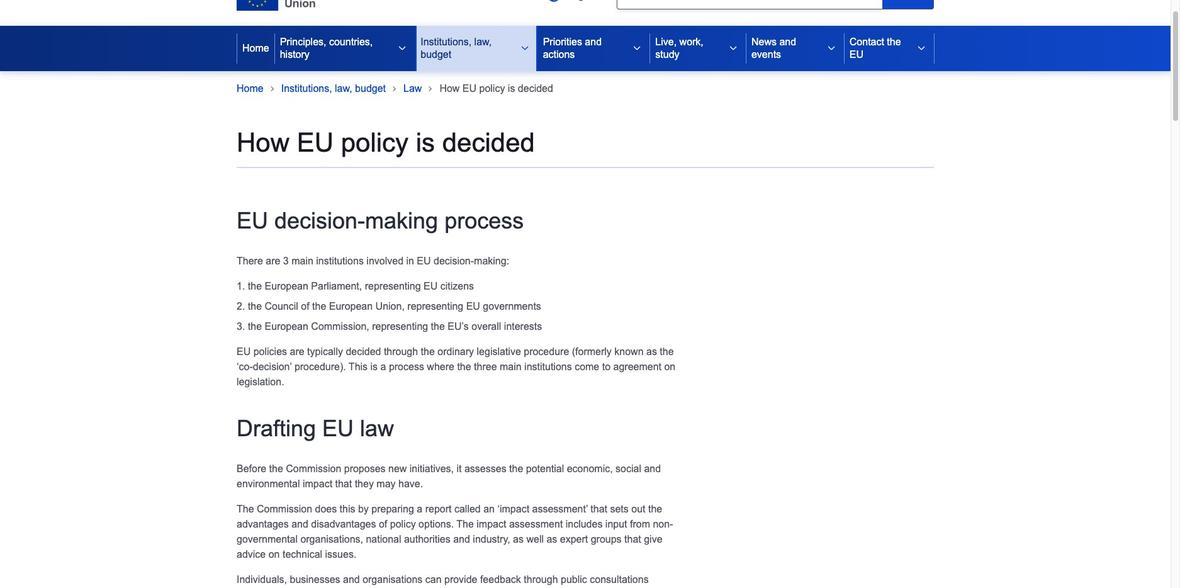 Task type: locate. For each thing, give the bounding box(es) containing it.
overall
[[472, 321, 501, 332]]

xs image right contact the eu link
[[917, 43, 927, 54]]

0 vertical spatial representing
[[365, 281, 421, 291]]

contact the eu link
[[845, 26, 909, 71]]

through inside eu policies are typically decided through the ordinary legislative procedure (formerly known as the 'co-decision' procedure). this is a process where the three main institutions come to agreement on legislation.
[[384, 346, 418, 357]]

0 vertical spatial home link
[[237, 26, 274, 71]]

on right agreement at the bottom right of the page
[[665, 361, 676, 372]]

0 horizontal spatial main
[[292, 255, 313, 266]]

process up making:
[[445, 208, 524, 234]]

as up agreement at the bottom right of the page
[[647, 346, 657, 357]]

0 horizontal spatial institutions, law, budget link
[[281, 81, 386, 96]]

the right contact
[[887, 37, 901, 47]]

on
[[665, 361, 676, 372], [269, 549, 280, 560]]

xs image
[[728, 43, 739, 54], [917, 43, 927, 54]]

0 horizontal spatial on
[[269, 549, 280, 560]]

0 vertical spatial the
[[237, 503, 254, 514]]

1 horizontal spatial as
[[547, 534, 557, 544]]

representing for the
[[372, 321, 428, 332]]

of
[[301, 301, 310, 312], [379, 519, 387, 529]]

xs image for institutions, law, budget
[[520, 43, 530, 54]]

home for the bottommost home link
[[237, 83, 264, 94]]

3 xs image from the left
[[632, 43, 642, 54]]

0 horizontal spatial impact
[[303, 478, 332, 489]]

1 xs image from the left
[[728, 43, 739, 54]]

xs image left news
[[728, 43, 739, 54]]

2 xs image from the left
[[917, 43, 927, 54]]

the down called
[[457, 519, 474, 529]]

policy inside the commission does this by preparing a report called an 'impact assessment' that sets out the advantages and disadvantages of policy options. the impact assessment includes input from non- governmental organisations, national authorities and industry, as well as expert groups that give advice on technical issues.
[[390, 519, 416, 529]]

1 vertical spatial how
[[237, 128, 290, 157]]

decision- up 3
[[275, 208, 365, 234]]

2 vertical spatial decided
[[346, 346, 381, 357]]

main down legislative
[[500, 361, 522, 372]]

1 horizontal spatial the
[[457, 519, 474, 529]]

priorities
[[543, 37, 582, 47]]

european
[[329, 301, 373, 312]]

2 vertical spatial policy
[[390, 519, 416, 529]]

out
[[632, 503, 646, 514]]

the left "potential"
[[509, 463, 523, 474]]

commission up advantages
[[257, 503, 312, 514]]

1 vertical spatial decision-
[[434, 255, 474, 266]]

commission inside the commission does this by preparing a report called an 'impact assessment' that sets out the advantages and disadvantages of policy options. the impact assessment includes input from non- governmental organisations, national authorities and industry, as well as expert groups that give advice on technical issues.
[[257, 503, 312, 514]]

impact inside before the commission proposes new initiatives, it assesses the potential economic, social and environmental impact that they may have.
[[303, 478, 332, 489]]

xs image up 2xs image
[[397, 43, 408, 54]]

institutions
[[316, 255, 364, 266], [525, 361, 572, 372]]

budget left 2xs image
[[355, 83, 386, 94]]

0 vertical spatial how eu policy is decided
[[440, 83, 553, 94]]

1 vertical spatial institutions, law, budget
[[281, 83, 386, 94]]

eu
[[850, 49, 864, 60], [463, 83, 477, 94], [297, 128, 334, 157], [237, 208, 268, 234], [417, 255, 431, 266], [424, 281, 438, 291], [466, 301, 480, 312], [237, 346, 251, 357], [322, 415, 354, 441]]

principles, countries, history link
[[275, 26, 390, 71]]

that down from at the bottom right
[[625, 534, 641, 544]]

1 horizontal spatial through
[[524, 574, 558, 585]]

2 horizontal spatial is
[[508, 83, 515, 94]]

of right the council on the bottom left
[[301, 301, 310, 312]]

the up advantages
[[237, 503, 254, 514]]

1 horizontal spatial main
[[500, 361, 522, 372]]

2 xs image from the left
[[520, 43, 530, 54]]

1 vertical spatial how eu policy is decided
[[237, 128, 535, 157]]

impact up industry,
[[477, 519, 507, 529]]

0 horizontal spatial are
[[266, 255, 280, 266]]

0 horizontal spatial institutions, law, budget
[[281, 83, 386, 94]]

institutions up parliament,
[[316, 255, 364, 266]]

as left well
[[513, 534, 524, 544]]

the european for the european parliament, representing eu citizens
[[248, 281, 308, 291]]

home
[[242, 43, 269, 54], [237, 83, 264, 94]]

1 vertical spatial main
[[500, 361, 522, 372]]

institutions, down the history
[[281, 83, 332, 94]]

1 vertical spatial law,
[[335, 83, 352, 94]]

1 horizontal spatial institutions,
[[421, 37, 472, 47]]

1 horizontal spatial budget
[[421, 49, 452, 60]]

commission
[[286, 463, 341, 474], [257, 503, 312, 514]]

1 horizontal spatial institutions
[[525, 361, 572, 372]]

drafting
[[237, 415, 316, 441]]

0 horizontal spatial decision-
[[275, 208, 365, 234]]

representing down the council of the european union, representing eu governments
[[372, 321, 428, 332]]

work,
[[680, 37, 704, 47]]

0 vertical spatial on
[[665, 361, 676, 372]]

0 vertical spatial the european
[[248, 281, 308, 291]]

this
[[349, 361, 368, 372]]

institutions, law, budget down principles, countries, history "link"
[[281, 83, 386, 94]]

0 vertical spatial institutions,
[[421, 37, 472, 47]]

institutions, up law
[[421, 37, 472, 47]]

xs image for priorities and actions
[[632, 43, 642, 54]]

does
[[315, 503, 337, 514]]

by
[[358, 503, 369, 514]]

on inside eu policies are typically decided through the ordinary legislative procedure (formerly known as the 'co-decision' procedure). this is a process where the three main institutions come to agreement on legislation.
[[665, 361, 676, 372]]

xs image
[[397, 43, 408, 54], [520, 43, 530, 54], [632, 43, 642, 54], [827, 43, 837, 54]]

typically
[[307, 346, 343, 357]]

1 horizontal spatial on
[[665, 361, 676, 372]]

are right policies
[[290, 346, 304, 357]]

can
[[425, 574, 442, 585]]

the down ordinary
[[457, 361, 471, 372]]

1 vertical spatial is
[[416, 128, 435, 157]]

the european up the council on the bottom left
[[248, 281, 308, 291]]

businesses
[[290, 574, 340, 585]]

1 horizontal spatial 2xs image
[[427, 85, 435, 93]]

0 vertical spatial main
[[292, 255, 313, 266]]

1 xs image from the left
[[397, 43, 408, 54]]

2 vertical spatial representing
[[372, 321, 428, 332]]

commission down drafting eu law
[[286, 463, 341, 474]]

xs image left contact
[[827, 43, 837, 54]]

through left public on the bottom left of page
[[524, 574, 558, 585]]

the european for the european commission, representing the eu's overall interests
[[248, 321, 308, 332]]

1 vertical spatial the european
[[248, 321, 308, 332]]

sets
[[610, 503, 629, 514]]

0 vertical spatial of
[[301, 301, 310, 312]]

institutions down procedure on the bottom left of the page
[[525, 361, 572, 372]]

(formerly
[[572, 346, 612, 357]]

how
[[440, 83, 460, 94], [237, 128, 290, 157]]

law
[[360, 415, 394, 441]]

0 vertical spatial through
[[384, 346, 418, 357]]

impact up does
[[303, 478, 332, 489]]

the up agreement at the bottom right of the page
[[660, 346, 674, 357]]

through inside individuals, businesses and organisations can provide feedback through public consultations
[[524, 574, 558, 585]]

2 horizontal spatial as
[[647, 346, 657, 357]]

eu decision-making process
[[237, 208, 524, 234]]

and inside before the commission proposes new initiatives, it assesses the potential economic, social and environmental impact that they may have.
[[644, 463, 661, 474]]

consultations
[[590, 574, 649, 585]]

1 vertical spatial process
[[389, 361, 424, 372]]

0 vertical spatial institutions, law, budget
[[421, 37, 492, 60]]

0 horizontal spatial institutions
[[316, 255, 364, 266]]

0 horizontal spatial institutions,
[[281, 83, 332, 94]]

process
[[445, 208, 524, 234], [389, 361, 424, 372]]

an
[[484, 503, 495, 514]]

making
[[365, 208, 438, 234]]

0 vertical spatial are
[[266, 255, 280, 266]]

main inside eu policies are typically decided through the ordinary legislative procedure (formerly known as the 'co-decision' procedure). this is a process where the three main institutions come to agreement on legislation.
[[500, 361, 522, 372]]

three
[[474, 361, 497, 372]]

2 2xs image from the left
[[427, 85, 435, 93]]

1 horizontal spatial law,
[[474, 37, 492, 47]]

institutions,
[[421, 37, 472, 47], [281, 83, 332, 94]]

the up environmental
[[269, 463, 283, 474]]

0 vertical spatial home
[[242, 43, 269, 54]]

xs image for work,
[[728, 43, 739, 54]]

where
[[427, 361, 455, 372]]

1 vertical spatial home
[[237, 83, 264, 94]]

0 vertical spatial is
[[508, 83, 515, 94]]

on down governmental on the bottom left of the page
[[269, 549, 280, 560]]

union,
[[376, 301, 405, 312]]

organisations,
[[301, 534, 363, 544]]

social
[[616, 463, 642, 474]]

0 horizontal spatial xs image
[[728, 43, 739, 54]]

and right priorities
[[585, 37, 602, 47]]

1 the european from the top
[[248, 281, 308, 291]]

institutions, law, budget link
[[416, 26, 512, 71], [281, 81, 386, 96]]

institutions inside eu policies are typically decided through the ordinary legislative procedure (formerly known as the 'co-decision' procedure). this is a process where the three main institutions come to agreement on legislation.
[[525, 361, 572, 372]]

that
[[335, 478, 352, 489], [591, 503, 608, 514], [625, 534, 641, 544]]

news and events link
[[747, 26, 819, 71]]

are left 3
[[266, 255, 280, 266]]

2 horizontal spatial that
[[625, 534, 641, 544]]

authorities
[[404, 534, 451, 544]]

1 horizontal spatial xs image
[[917, 43, 927, 54]]

0 horizontal spatial process
[[389, 361, 424, 372]]

initiatives,
[[410, 463, 454, 474]]

before
[[237, 463, 266, 474]]

xs image left actions
[[520, 43, 530, 54]]

technical
[[283, 549, 322, 560]]

contact the eu
[[850, 37, 901, 60]]

0 horizontal spatial law,
[[335, 83, 352, 94]]

public
[[561, 574, 587, 585]]

0 vertical spatial impact
[[303, 478, 332, 489]]

well
[[527, 534, 544, 544]]

xs image left live,
[[632, 43, 642, 54]]

0 horizontal spatial of
[[301, 301, 310, 312]]

as right well
[[547, 534, 557, 544]]

0 vertical spatial commission
[[286, 463, 341, 474]]

1 vertical spatial are
[[290, 346, 304, 357]]

process inside eu policies are typically decided through the ordinary legislative procedure (formerly known as the 'co-decision' procedure). this is a process where the three main institutions come to agreement on legislation.
[[389, 361, 424, 372]]

and right social
[[644, 463, 661, 474]]

budget up law
[[421, 49, 452, 60]]

representing up the council of the european union, representing eu governments
[[365, 281, 421, 291]]

2 vertical spatial is
[[371, 361, 378, 372]]

1 horizontal spatial are
[[290, 346, 304, 357]]

None search field
[[617, 0, 934, 9], [617, 0, 883, 9], [617, 0, 934, 9], [617, 0, 883, 9]]

1 vertical spatial the
[[457, 519, 474, 529]]

0 vertical spatial institutions, law, budget link
[[416, 26, 512, 71]]

of up national
[[379, 519, 387, 529]]

4 xs image from the left
[[827, 43, 837, 54]]

procedure
[[524, 346, 569, 357]]

the european
[[248, 281, 308, 291], [248, 321, 308, 332]]

0 vertical spatial institutions
[[316, 255, 364, 266]]

1 vertical spatial that
[[591, 503, 608, 514]]

is inside eu policies are typically decided through the ordinary legislative procedure (formerly known as the 'co-decision' procedure). this is a process where the three main institutions come to agreement on legislation.
[[371, 361, 378, 372]]

law, inside institutions, law, budget
[[474, 37, 492, 47]]

commission,
[[311, 321, 369, 332]]

principles, countries, history
[[280, 37, 373, 60]]

1 horizontal spatial institutions, law, budget link
[[416, 26, 512, 71]]

1 horizontal spatial process
[[445, 208, 524, 234]]

process right a
[[389, 361, 424, 372]]

1 vertical spatial institutions,
[[281, 83, 332, 94]]

institutions, law, budget up law
[[421, 37, 492, 60]]

0 vertical spatial that
[[335, 478, 352, 489]]

the right out on the bottom right of the page
[[648, 503, 662, 514]]

1 horizontal spatial how
[[440, 83, 460, 94]]

decision'
[[253, 361, 292, 372]]

decision- up citizens
[[434, 255, 474, 266]]

xs image for the
[[917, 43, 927, 54]]

how eu policy is decided
[[440, 83, 553, 94], [237, 128, 535, 157]]

0 horizontal spatial 2xs image
[[269, 85, 276, 93]]

and down issues.
[[343, 574, 360, 585]]

1 vertical spatial on
[[269, 549, 280, 560]]

3
[[283, 255, 289, 266]]

main right 3
[[292, 255, 313, 266]]

1 2xs image from the left
[[269, 85, 276, 93]]

2 vertical spatial that
[[625, 534, 641, 544]]

0 vertical spatial budget
[[421, 49, 452, 60]]

0 vertical spatial decided
[[518, 83, 553, 94]]

and
[[585, 37, 602, 47], [780, 37, 797, 47], [644, 463, 661, 474], [292, 519, 308, 529], [453, 534, 470, 544], [343, 574, 360, 585]]

1 vertical spatial institutions
[[525, 361, 572, 372]]

and right news
[[780, 37, 797, 47]]

s image
[[546, 0, 561, 3]]

that left sets
[[591, 503, 608, 514]]

0 horizontal spatial through
[[384, 346, 418, 357]]

that left they
[[335, 478, 352, 489]]

law, for bottom institutions, law, budget link
[[335, 83, 352, 94]]

individuals,
[[237, 574, 287, 585]]

representing
[[365, 281, 421, 291], [408, 301, 464, 312], [372, 321, 428, 332]]

1 vertical spatial commission
[[257, 503, 312, 514]]

1 horizontal spatial decision-
[[434, 255, 474, 266]]

through up a
[[384, 346, 418, 357]]

1 horizontal spatial impact
[[477, 519, 507, 529]]

decision-
[[275, 208, 365, 234], [434, 255, 474, 266]]

1 horizontal spatial of
[[379, 519, 387, 529]]

0 vertical spatial how
[[440, 83, 460, 94]]

budget
[[421, 49, 452, 60], [355, 83, 386, 94]]

0 vertical spatial law,
[[474, 37, 492, 47]]

1 vertical spatial impact
[[477, 519, 507, 529]]

representing down citizens
[[408, 301, 464, 312]]

0 horizontal spatial budget
[[355, 83, 386, 94]]

1 horizontal spatial is
[[416, 128, 435, 157]]

2 the european from the top
[[248, 321, 308, 332]]

policies
[[254, 346, 287, 357]]

2xs image
[[269, 85, 276, 93], [427, 85, 435, 93]]

history
[[280, 49, 310, 60]]

1 vertical spatial through
[[524, 574, 558, 585]]

priorities and actions
[[543, 37, 602, 60]]

1 vertical spatial of
[[379, 519, 387, 529]]

0 horizontal spatial that
[[335, 478, 352, 489]]

the european down the council on the bottom left
[[248, 321, 308, 332]]

environmental
[[237, 478, 300, 489]]

0 horizontal spatial is
[[371, 361, 378, 372]]

and inside the priorities and actions
[[585, 37, 602, 47]]

decided inside eu policies are typically decided through the ordinary legislative procedure (formerly known as the 'co-decision' procedure). this is a process where the three main institutions come to agreement on legislation.
[[346, 346, 381, 357]]

1 vertical spatial policy
[[341, 128, 409, 157]]



Task type: vqa. For each thing, say whether or not it's contained in the screenshot.
on within EU policies are typically decided through the ordinary legislative procedure (formerly known as the 'co-decision' procedure). This is a process where the three main institutions come to agreement on legislation.
yes



Task type: describe. For each thing, give the bounding box(es) containing it.
individuals, businesses and organisations can provide feedback through public consultations
[[237, 574, 649, 588]]

it
[[457, 463, 462, 474]]

representing for eu
[[365, 281, 421, 291]]

from
[[630, 519, 650, 529]]

legislative
[[477, 346, 521, 357]]

have.
[[399, 478, 423, 489]]

2xs image
[[391, 85, 399, 93]]

advice
[[237, 549, 266, 560]]

come
[[575, 361, 600, 372]]

news
[[752, 37, 777, 47]]

commission inside before the commission proposes new initiatives, it assesses the potential economic, social and environmental impact that they may have.
[[286, 463, 341, 474]]

in
[[406, 255, 414, 266]]

report
[[425, 503, 452, 514]]

citizens
[[441, 281, 474, 291]]

parliament,
[[311, 281, 362, 291]]

and up technical
[[292, 519, 308, 529]]

potential
[[526, 463, 564, 474]]

news and events
[[752, 37, 797, 60]]

eu inside eu policies are typically decided through the ordinary legislative procedure (formerly known as the 'co-decision' procedure). this is a process where the three main institutions come to agreement on legislation.
[[237, 346, 251, 357]]

1 vertical spatial institutions, law, budget link
[[281, 81, 386, 96]]

expert
[[560, 534, 588, 544]]

0 vertical spatial process
[[445, 208, 524, 234]]

options.
[[419, 519, 454, 529]]

and down options.
[[453, 534, 470, 544]]

the down parliament,
[[312, 301, 326, 312]]

0 horizontal spatial the
[[237, 503, 254, 514]]

'co-
[[237, 361, 253, 372]]

ordinary
[[438, 346, 474, 357]]

law
[[404, 83, 422, 94]]

the commission does this by preparing a report called an 'impact assessment' that sets out the advantages and disadvantages of policy options. the impact assessment includes input from non- governmental organisations, national authorities and industry, as well as expert groups that give advice on technical issues.
[[237, 503, 673, 560]]

actions
[[543, 49, 575, 60]]

on inside the commission does this by preparing a report called an 'impact assessment' that sets out the advantages and disadvantages of policy options. the impact assessment includes input from non- governmental organisations, national authorities and industry, as well as expert groups that give advice on technical issues.
[[269, 549, 280, 560]]

known
[[615, 346, 644, 357]]

before the commission proposes new initiatives, it assesses the potential economic, social and environmental impact that they may have.
[[237, 463, 661, 489]]

1 vertical spatial home link
[[237, 81, 264, 96]]

contact
[[850, 37, 885, 47]]

eu inside 'contact the eu'
[[850, 49, 864, 60]]

law, for top institutions, law, budget link
[[474, 37, 492, 47]]

includes
[[566, 519, 603, 529]]

proposes
[[344, 463, 386, 474]]

1 horizontal spatial that
[[591, 503, 608, 514]]

principles,
[[280, 37, 326, 47]]

provide
[[445, 574, 478, 585]]

1 vertical spatial decided
[[442, 128, 535, 157]]

and inside "news and events"
[[780, 37, 797, 47]]

the council of the european union, representing eu governments
[[248, 301, 541, 312]]

european union flag image
[[237, 0, 336, 11]]

of inside the commission does this by preparing a report called an 'impact assessment' that sets out the advantages and disadvantages of policy options. the impact assessment includes input from non- governmental organisations, national authorities and industry, as well as expert groups that give advice on technical issues.
[[379, 519, 387, 529]]

priorities and actions link
[[538, 26, 625, 71]]

there are 3 main institutions involved in eu decision-making:
[[237, 255, 509, 266]]

events
[[752, 49, 781, 60]]

issues.
[[325, 549, 357, 560]]

are inside eu policies are typically decided through the ordinary legislative procedure (formerly known as the 'co-decision' procedure). this is a process where the three main institutions come to agreement on legislation.
[[290, 346, 304, 357]]

feedback
[[480, 574, 521, 585]]

this
[[340, 503, 355, 514]]

1 vertical spatial representing
[[408, 301, 464, 312]]

the up the where in the bottom left of the page
[[421, 346, 435, 357]]

law link
[[404, 81, 422, 96]]

the inside 'contact the eu'
[[887, 37, 901, 47]]

2xs image for home
[[269, 85, 276, 93]]

agreement
[[614, 361, 662, 372]]

and inside individuals, businesses and organisations can provide feedback through public consultations
[[343, 574, 360, 585]]

the left eu's
[[431, 321, 445, 332]]

0 vertical spatial policy
[[479, 83, 505, 94]]

to
[[602, 361, 611, 372]]

0 horizontal spatial how
[[237, 128, 290, 157]]

involved
[[367, 255, 404, 266]]

assessment'
[[532, 503, 588, 514]]

groups
[[591, 534, 622, 544]]

eu's
[[448, 321, 469, 332]]

advantages
[[237, 519, 289, 529]]

disadvantages
[[311, 519, 376, 529]]

a
[[381, 361, 386, 372]]

non-
[[653, 519, 673, 529]]

2xs image for law
[[427, 85, 435, 93]]

budget inside institutions, law, budget
[[421, 49, 452, 60]]

there
[[237, 255, 263, 266]]

economic,
[[567, 463, 613, 474]]

governmental
[[237, 534, 298, 544]]

input
[[606, 519, 627, 529]]

eu policies are typically decided through the ordinary legislative procedure (formerly known as the 'co-decision' procedure). this is a process where the three main institutions come to agreement on legislation.
[[237, 346, 676, 387]]

procedure).
[[295, 361, 346, 372]]

organisations
[[363, 574, 423, 585]]

xs image for principles, countries, history
[[397, 43, 408, 54]]

live,
[[656, 37, 677, 47]]

as inside eu policies are typically decided through the ordinary legislative procedure (formerly known as the 'co-decision' procedure). this is a process where the three main institutions come to agreement on legislation.
[[647, 346, 657, 357]]

0 horizontal spatial as
[[513, 534, 524, 544]]

'impact
[[498, 503, 530, 514]]

home for the top home link
[[242, 43, 269, 54]]

called
[[455, 503, 481, 514]]

assessment
[[509, 519, 563, 529]]

industry,
[[473, 534, 510, 544]]

0 vertical spatial decision-
[[275, 208, 365, 234]]

that inside before the commission proposes new initiatives, it assesses the potential economic, social and environmental impact that they may have.
[[335, 478, 352, 489]]

national
[[366, 534, 401, 544]]

1 vertical spatial budget
[[355, 83, 386, 94]]

the inside the commission does this by preparing a report called an 'impact assessment' that sets out the advantages and disadvantages of policy options. the impact assessment includes input from non- governmental organisations, national authorities and industry, as well as expert groups that give advice on technical issues.
[[648, 503, 662, 514]]

live, work, study link
[[651, 26, 721, 71]]

give
[[644, 534, 663, 544]]

the european commission, representing the eu's overall interests
[[248, 321, 542, 332]]

preparing a
[[372, 503, 423, 514]]

making:
[[474, 255, 509, 266]]

drafting eu law
[[237, 415, 394, 441]]

countries,
[[329, 37, 373, 47]]

impact inside the commission does this by preparing a report called an 'impact assessment' that sets out the advantages and disadvantages of policy options. the impact assessment includes input from non- governmental organisations, national authorities and industry, as well as expert groups that give advice on technical issues.
[[477, 519, 507, 529]]

live, work, study
[[656, 37, 704, 60]]

study
[[656, 49, 680, 60]]

governments
[[483, 301, 541, 312]]

xs image for news and events
[[827, 43, 837, 54]]

1 horizontal spatial institutions, law, budget
[[421, 37, 492, 60]]

they
[[355, 478, 374, 489]]



